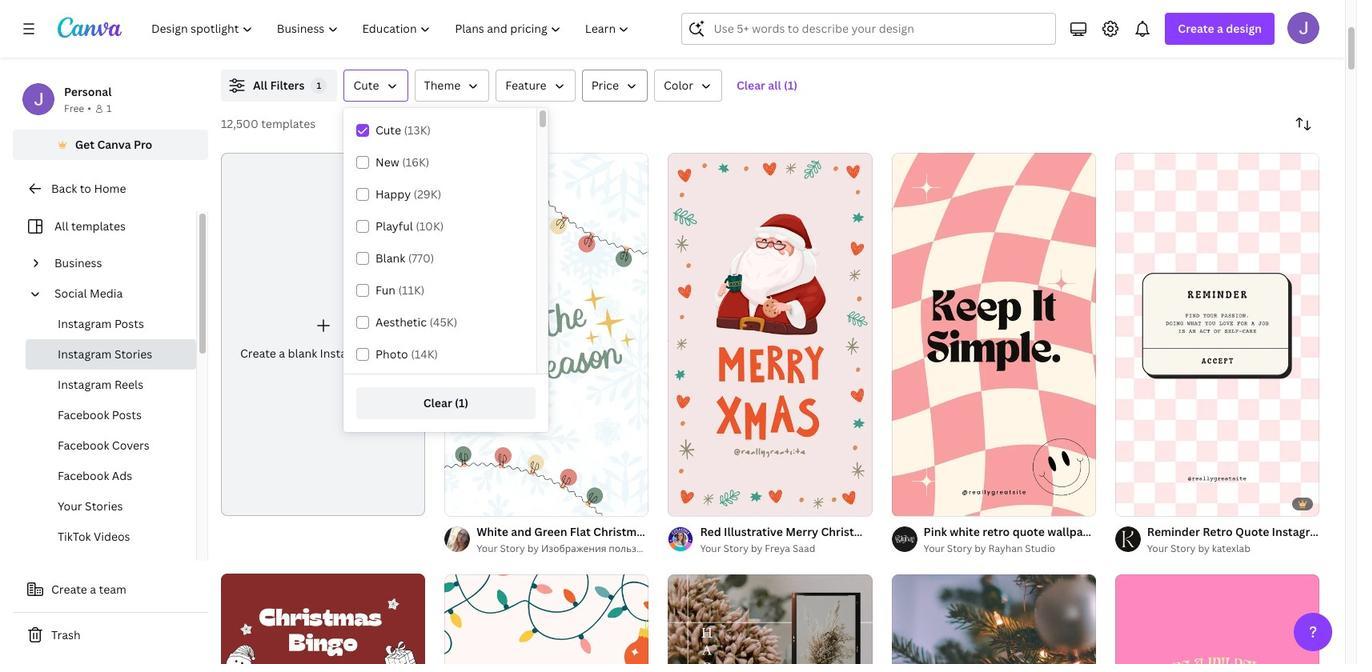 Task type: vqa. For each thing, say whether or not it's contained in the screenshot.
Search for circle
no



Task type: locate. For each thing, give the bounding box(es) containing it.
pink green beige illustrative bright peaceful awareness quotes square psychedelic instagram story image
[[1116, 575, 1320, 665]]

2 vertical spatial facebook
[[58, 469, 109, 484]]

your down the white
[[477, 542, 498, 556]]

cute inside button
[[354, 78, 379, 93]]

new
[[376, 155, 399, 170]]

1 horizontal spatial (1)
[[784, 78, 798, 93]]

пользователя
[[609, 542, 674, 556]]

Search search field
[[714, 14, 1046, 44]]

1 right 'filters'
[[317, 79, 321, 91]]

a
[[1217, 21, 1224, 36], [279, 346, 285, 361], [90, 582, 96, 597]]

clear all (1)
[[737, 78, 798, 93]]

pink white retro quote wallpaper keep it simple your story image
[[892, 153, 1096, 516]]

instagram down social media
[[58, 316, 112, 332]]

3 facebook from the top
[[58, 469, 109, 484]]

0 horizontal spatial templates
[[71, 219, 126, 234]]

stories down "facebook ads" link
[[85, 499, 123, 514]]

feature
[[506, 78, 547, 93]]

1 horizontal spatial christmas
[[821, 524, 877, 540]]

facebook for facebook ads
[[58, 469, 109, 484]]

all left 'filters'
[[253, 78, 268, 93]]

cute right 1 filter options selected element
[[354, 78, 379, 93]]

clear all (1) button
[[729, 70, 806, 102]]

tiktok videos
[[58, 529, 130, 545]]

clear left all
[[737, 78, 766, 93]]

a for team
[[90, 582, 96, 597]]

1 horizontal spatial templates
[[261, 116, 316, 131]]

by down illustrative
[[751, 542, 763, 556]]

facebook down the instagram reels
[[58, 408, 109, 423]]

christmas inside white and green flat christmas story your story by изображения пользователя anzhelika
[[594, 524, 649, 540]]

1 horizontal spatial all
[[253, 78, 268, 93]]

aesthetic (45k)
[[376, 315, 458, 330]]

create
[[1178, 21, 1215, 36], [240, 346, 276, 361], [51, 582, 87, 597]]

all
[[768, 78, 782, 93]]

1 christmas from the left
[[594, 524, 649, 540]]

1 vertical spatial all
[[54, 219, 68, 234]]

saad
[[793, 542, 816, 556]]

keep
[[1104, 524, 1131, 540]]

1 vertical spatial 1
[[106, 102, 112, 115]]

1 vertical spatial cute
[[376, 123, 401, 138]]

1 vertical spatial (1)
[[455, 396, 469, 411]]

blank
[[376, 251, 405, 266]]

clear for clear all (1)
[[737, 78, 766, 93]]

2 facebook from the top
[[58, 438, 109, 453]]

0 vertical spatial create
[[1178, 21, 1215, 36]]

cute
[[354, 78, 379, 93], [376, 123, 401, 138]]

posts down reels
[[112, 408, 142, 423]]

cute (13k)
[[376, 123, 431, 138]]

create a design button
[[1166, 13, 1275, 45]]

instagram posts link
[[26, 309, 196, 340]]

instagram inside reminder retro quote instagram story your story by katexlab
[[1272, 524, 1327, 540]]

instagram
[[58, 316, 112, 332], [320, 346, 374, 361], [58, 347, 112, 362], [58, 377, 112, 392], [879, 524, 934, 540], [1272, 524, 1327, 540]]

1 facebook from the top
[[58, 408, 109, 423]]

a inside dropdown button
[[1217, 21, 1224, 36]]

1 vertical spatial create
[[240, 346, 276, 361]]

white
[[950, 524, 980, 540]]

(10k)
[[416, 219, 444, 234]]

blank
[[288, 346, 317, 361]]

quote
[[1236, 524, 1270, 540]]

photo
[[376, 347, 408, 362]]

1 right •
[[106, 102, 112, 115]]

posts down social media link on the left
[[114, 316, 144, 332]]

blank (770)
[[376, 251, 434, 266]]

your story by freya saad link
[[700, 541, 873, 557]]

grey cream happy birthday scrapbook photo frame aesthetic instagram story image
[[668, 575, 873, 665]]

canva
[[97, 137, 131, 152]]

cute for cute (13k)
[[376, 123, 401, 138]]

0 vertical spatial a
[[1217, 21, 1224, 36]]

rayhan
[[989, 542, 1023, 556]]

feature button
[[496, 70, 576, 102]]

your up tiktok
[[58, 499, 82, 514]]

create inside dropdown button
[[1178, 21, 1215, 36]]

0 vertical spatial (1)
[[784, 78, 798, 93]]

clear inside "button"
[[423, 396, 452, 411]]

1 by from the left
[[528, 542, 539, 556]]

instagram right quote
[[1272, 524, 1327, 540]]

a left design
[[1217, 21, 1224, 36]]

0 horizontal spatial clear
[[423, 396, 452, 411]]

None search field
[[682, 13, 1057, 45]]

social media link
[[48, 279, 187, 309]]

social
[[54, 286, 87, 301]]

anzhelika
[[677, 542, 720, 556]]

templates down back to home
[[71, 219, 126, 234]]

Sort by button
[[1288, 108, 1320, 140]]

instagram up "facebook posts"
[[58, 377, 112, 392]]

posts for instagram posts
[[114, 316, 144, 332]]

0 vertical spatial facebook
[[58, 408, 109, 423]]

1 filter options selected element
[[311, 78, 327, 94]]

all templates link
[[22, 211, 187, 242]]

clear inside button
[[737, 78, 766, 93]]

get
[[75, 137, 95, 152]]

2 vertical spatial a
[[90, 582, 96, 597]]

by down white
[[975, 542, 986, 556]]

2 by from the left
[[751, 542, 763, 556]]

instagram right blank
[[320, 346, 374, 361]]

reminder
[[1148, 524, 1200, 540]]

freya
[[765, 542, 791, 556]]

christmas up the пользователя in the bottom of the page
[[594, 524, 649, 540]]

red illustrative merry christmas instagram story your story by freya saad
[[700, 524, 966, 556]]

2 vertical spatial create
[[51, 582, 87, 597]]

green
[[534, 524, 567, 540]]

1 horizontal spatial clear
[[737, 78, 766, 93]]

0 vertical spatial cute
[[354, 78, 379, 93]]

0 vertical spatial templates
[[261, 116, 316, 131]]

1 horizontal spatial create
[[240, 346, 276, 361]]

0 vertical spatial stories
[[114, 347, 152, 362]]

1 vertical spatial clear
[[423, 396, 452, 411]]

0 horizontal spatial (1)
[[455, 396, 469, 411]]

1
[[317, 79, 321, 91], [106, 102, 112, 115]]

clear
[[737, 78, 766, 93], [423, 396, 452, 411]]

0 horizontal spatial 1
[[106, 102, 112, 115]]

new (16k)
[[376, 155, 430, 170]]

reminder retro quote instagram story image
[[1116, 153, 1320, 516]]

katexlab
[[1212, 542, 1251, 556]]

templates down 'filters'
[[261, 116, 316, 131]]

create a blank instagram story
[[240, 346, 406, 361]]

christmas inside red illustrative merry christmas instagram story your story by freya saad
[[821, 524, 877, 540]]

jacob simon image
[[1288, 12, 1320, 44]]

1 vertical spatial a
[[279, 346, 285, 361]]

templates
[[261, 116, 316, 131], [71, 219, 126, 234]]

1 vertical spatial facebook
[[58, 438, 109, 453]]

create a blank instagram story element
[[221, 153, 425, 516]]

free
[[64, 102, 84, 115]]

aesthetic
[[376, 315, 427, 330]]

your inside reminder retro quote instagram story your story by katexlab
[[1148, 542, 1169, 556]]

a for blank
[[279, 346, 285, 361]]

a inside button
[[90, 582, 96, 597]]

instagram posts
[[58, 316, 144, 332]]

a left blank
[[279, 346, 285, 361]]

cute left (13k)
[[376, 123, 401, 138]]

photo (14k)
[[376, 347, 438, 362]]

christmas
[[594, 524, 649, 540], [821, 524, 877, 540]]

3 by from the left
[[975, 542, 986, 556]]

4 by from the left
[[1198, 542, 1210, 556]]

(1) inside button
[[784, 78, 798, 93]]

0 horizontal spatial a
[[90, 582, 96, 597]]

christmas right merry
[[821, 524, 877, 540]]

your stories link
[[26, 492, 196, 522]]

1 vertical spatial posts
[[112, 408, 142, 423]]

tiktok videos link
[[26, 522, 196, 553]]

instagram inside 'instagram posts' link
[[58, 316, 112, 332]]

by down and
[[528, 542, 539, 556]]

free •
[[64, 102, 91, 115]]

your down 'simple'
[[1148, 542, 1169, 556]]

2 horizontal spatial create
[[1178, 21, 1215, 36]]

1 inside 1 filter options selected element
[[317, 79, 321, 91]]

facebook
[[58, 408, 109, 423], [58, 438, 109, 453], [58, 469, 109, 484]]

ads
[[112, 469, 132, 484]]

create left design
[[1178, 21, 1215, 36]]

2 horizontal spatial a
[[1217, 21, 1224, 36]]

0 vertical spatial clear
[[737, 78, 766, 93]]

stories up reels
[[114, 347, 152, 362]]

red illustrative merry christmas instagram story image
[[668, 153, 873, 516]]

your down red
[[700, 542, 721, 556]]

fun
[[376, 283, 396, 298]]

0 vertical spatial posts
[[114, 316, 144, 332]]

your inside white and green flat christmas story your story by изображения пользователя anzhelika
[[477, 542, 498, 556]]

(16k)
[[402, 155, 430, 170]]

your
[[58, 499, 82, 514], [477, 542, 498, 556], [700, 542, 721, 556], [924, 542, 945, 556], [1148, 542, 1169, 556]]

facebook up your stories
[[58, 469, 109, 484]]

by down your
[[1198, 542, 1210, 556]]

1 vertical spatial templates
[[71, 219, 126, 234]]

create inside button
[[51, 582, 87, 597]]

story
[[377, 346, 406, 361], [652, 524, 681, 540], [937, 524, 966, 540], [1330, 524, 1358, 540], [500, 542, 525, 556], [724, 542, 749, 556], [947, 542, 972, 556], [1171, 542, 1196, 556]]

instagram up the instagram reels
[[58, 347, 112, 362]]

create left team
[[51, 582, 87, 597]]

retro
[[983, 524, 1010, 540]]

create for create a team
[[51, 582, 87, 597]]

all down back
[[54, 219, 68, 234]]

top level navigation element
[[141, 13, 643, 45]]

to
[[80, 181, 91, 196]]

all for all templates
[[54, 219, 68, 234]]

(14k)
[[411, 347, 438, 362]]

create left blank
[[240, 346, 276, 361]]

templates for 12,500 templates
[[261, 116, 316, 131]]

by inside reminder retro quote instagram story your story by katexlab
[[1198, 542, 1210, 556]]

(29k)
[[414, 187, 441, 202]]

stories for instagram stories
[[114, 347, 152, 362]]

0 horizontal spatial create
[[51, 582, 87, 597]]

white and green flat christmas story image
[[445, 153, 649, 516]]

0 vertical spatial 1
[[317, 79, 321, 91]]

all for all filters
[[253, 78, 268, 93]]

2 christmas from the left
[[821, 524, 877, 540]]

stories inside your stories link
[[85, 499, 123, 514]]

facebook ads
[[58, 469, 132, 484]]

1 horizontal spatial 1
[[317, 79, 321, 91]]

instagram left white
[[879, 524, 934, 540]]

1 vertical spatial stories
[[85, 499, 123, 514]]

templates for all templates
[[71, 219, 126, 234]]

0 vertical spatial all
[[253, 78, 268, 93]]

team
[[99, 582, 126, 597]]

0 horizontal spatial christmas
[[594, 524, 649, 540]]

clear down the (14k)
[[423, 396, 452, 411]]

a left team
[[90, 582, 96, 597]]

•
[[87, 102, 91, 115]]

all
[[253, 78, 268, 93], [54, 219, 68, 234]]

create for create a design
[[1178, 21, 1215, 36]]

0 horizontal spatial all
[[54, 219, 68, 234]]

retro
[[1203, 524, 1233, 540]]

your down pink
[[924, 542, 945, 556]]

business link
[[48, 248, 187, 279]]

1 horizontal spatial a
[[279, 346, 285, 361]]

facebook up facebook ads
[[58, 438, 109, 453]]



Task type: describe. For each thing, give the bounding box(es) containing it.
merry
[[786, 524, 819, 540]]

facebook for facebook posts
[[58, 408, 109, 423]]

simple
[[1144, 524, 1180, 540]]

(45k)
[[430, 315, 458, 330]]

white and green flat christmas story your story by изображения пользователя anzhelika
[[477, 524, 720, 556]]

red
[[700, 524, 721, 540]]

price
[[592, 78, 619, 93]]

theme button
[[414, 70, 490, 102]]

reminder retro quote instagram story link
[[1148, 524, 1358, 541]]

12,500 templates
[[221, 116, 316, 131]]

studio
[[1025, 542, 1056, 556]]

instagram story templates image
[[978, 0, 1320, 50]]

get canva pro
[[75, 137, 152, 152]]

your story by изображения пользователя anzhelika link
[[477, 541, 720, 557]]

your story by katexlab link
[[1148, 541, 1320, 557]]

instagram inside instagram reels link
[[58, 377, 112, 392]]

posts for facebook posts
[[112, 408, 142, 423]]

by inside pink white retro quote wallpaper keep it simple your story your story by rayhan studio
[[975, 542, 986, 556]]

story
[[1210, 524, 1239, 540]]

facebook covers
[[58, 438, 150, 453]]

your story by rayhan studio link
[[924, 541, 1096, 557]]

white hello december cute instagram story image
[[892, 575, 1096, 665]]

videos
[[94, 529, 130, 545]]

beige vibrant christmas sale instagram story image
[[445, 575, 649, 665]]

pink
[[924, 524, 947, 540]]

facebook for facebook covers
[[58, 438, 109, 453]]

your stories
[[58, 499, 123, 514]]

get canva pro button
[[13, 130, 208, 160]]

cute for cute
[[354, 78, 379, 93]]

stories for your stories
[[85, 499, 123, 514]]

instagram stories
[[58, 347, 152, 362]]

instagram reels link
[[26, 370, 196, 400]]

red illustrative merry christmas instagram story link
[[700, 524, 966, 541]]

create a design
[[1178, 21, 1262, 36]]

create a blank instagram story link
[[221, 153, 425, 516]]

trash link
[[13, 620, 208, 652]]

instagram inside red illustrative merry christmas instagram story your story by freya saad
[[879, 524, 934, 540]]

and
[[511, 524, 532, 540]]

white and green flat christmas story link
[[477, 524, 681, 541]]

happy (29k)
[[376, 187, 441, 202]]

personal
[[64, 84, 112, 99]]

flat
[[570, 524, 591, 540]]

color
[[664, 78, 694, 93]]

facebook posts link
[[26, 400, 196, 431]]

reels
[[114, 377, 143, 392]]

(13k)
[[404, 123, 431, 138]]

business
[[54, 255, 102, 271]]

(11k)
[[398, 283, 425, 298]]

illustrative
[[724, 524, 783, 540]]

design
[[1226, 21, 1262, 36]]

story inside create a blank instagram story element
[[377, 346, 406, 361]]

social media
[[54, 286, 123, 301]]

happy
[[376, 187, 411, 202]]

playful (10k)
[[376, 219, 444, 234]]

by inside red illustrative merry christmas instagram story your story by freya saad
[[751, 542, 763, 556]]

back to home
[[51, 181, 126, 196]]

(770)
[[408, 251, 434, 266]]

create for create a blank instagram story
[[240, 346, 276, 361]]

trash
[[51, 628, 81, 643]]

facebook ads link
[[26, 461, 196, 492]]

clear for clear (1)
[[423, 396, 452, 411]]

pink white retro quote wallpaper keep it simple your story your story by rayhan studio
[[924, 524, 1239, 556]]

facebook posts
[[58, 408, 142, 423]]

covers
[[112, 438, 150, 453]]

your inside red illustrative merry christmas instagram story your story by freya saad
[[700, 542, 721, 556]]

home
[[94, 181, 126, 196]]

media
[[90, 286, 123, 301]]

by inside white and green flat christmas story your story by изображения пользователя anzhelika
[[528, 542, 539, 556]]

playful
[[376, 219, 413, 234]]

white
[[477, 524, 509, 540]]

wallpaper
[[1048, 524, 1102, 540]]

pro
[[134, 137, 152, 152]]

(1) inside "button"
[[455, 396, 469, 411]]

изображения
[[542, 542, 607, 556]]

filters
[[270, 78, 305, 93]]

a for design
[[1217, 21, 1224, 36]]

red playful christmas bingo instagram story image
[[221, 574, 425, 665]]

reminder retro quote instagram story your story by katexlab
[[1148, 524, 1358, 556]]

it
[[1133, 524, 1141, 540]]

clear (1)
[[423, 396, 469, 411]]

clear (1) button
[[356, 388, 536, 420]]

your inside pink white retro quote wallpaper keep it simple your story your story by rayhan studio
[[924, 542, 945, 556]]

cute button
[[344, 70, 408, 102]]

instagram inside create a blank instagram story element
[[320, 346, 374, 361]]

story inside pink white retro quote wallpaper keep it simple your story your story by rayhan studio
[[947, 542, 972, 556]]

pink white retro quote wallpaper keep it simple your story link
[[924, 524, 1239, 541]]

theme
[[424, 78, 461, 93]]

back to home link
[[13, 173, 208, 205]]

back
[[51, 181, 77, 196]]



